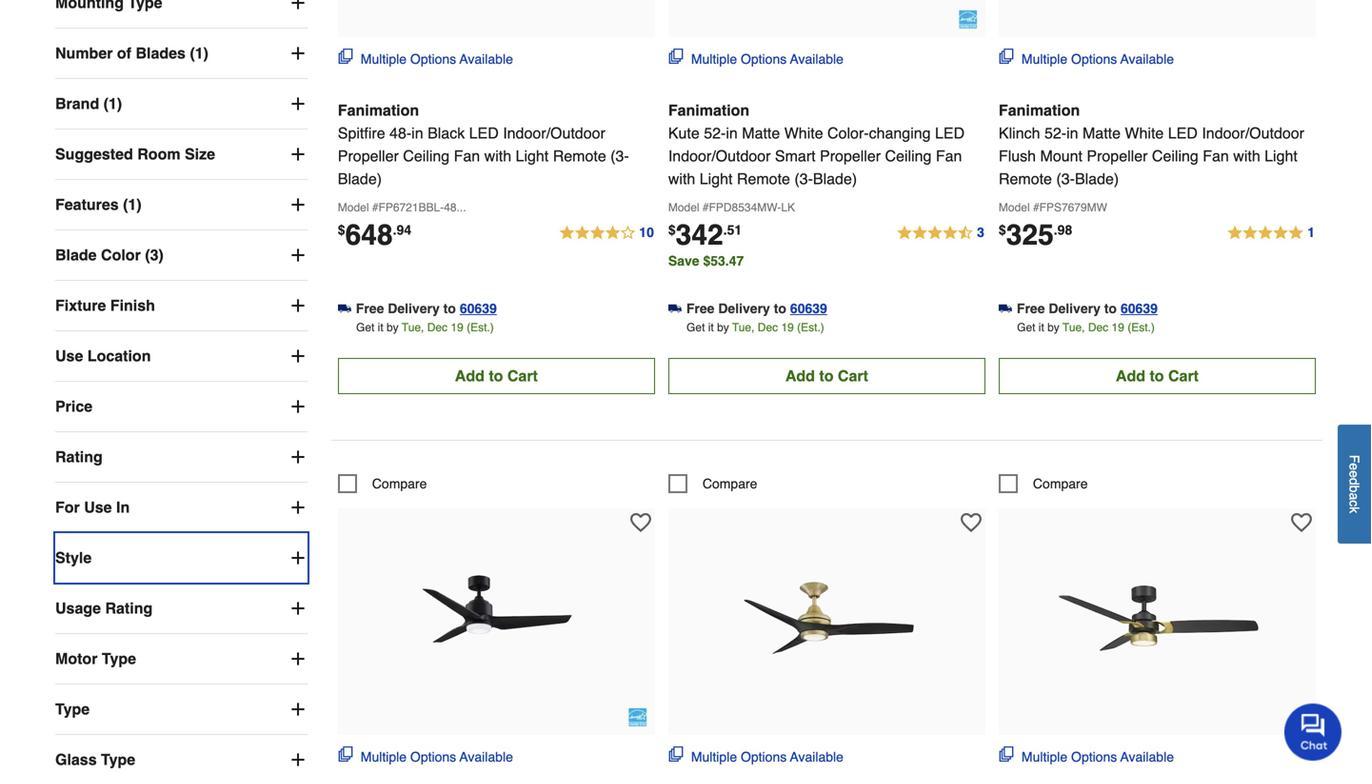 Task type: vqa. For each thing, say whether or not it's contained in the screenshot.
the Available corresponding to Multiple Options Available
no



Task type: locate. For each thing, give the bounding box(es) containing it.
blade) down spitfire on the left top of the page
[[338, 170, 382, 187]]

plus image for features
[[288, 195, 307, 214]]

2 vertical spatial (1)
[[123, 196, 142, 213]]

white inside fanimation klinch 52-in matte white led indoor/outdoor flush mount propeller ceiling fan with light remote (3-blade)
[[1125, 124, 1164, 142]]

plus image inside suggested room size button
[[288, 145, 307, 164]]

0 horizontal spatial fanimation
[[338, 101, 419, 119]]

type for motor type
[[102, 650, 136, 667]]

(3- inside fanimation kute 52-in matte white color-changing led indoor/outdoor smart propeller ceiling fan with light remote (3-blade)
[[794, 170, 813, 187]]

0 horizontal spatial model
[[338, 201, 369, 214]]

2 by from the left
[[717, 321, 729, 334]]

tue, for first truck filled icon from left
[[402, 321, 424, 334]]

1 horizontal spatial 19
[[781, 321, 794, 334]]

3 it from the left
[[1039, 321, 1044, 334]]

in inside fanimation kute 52-in matte white color-changing led indoor/outdoor smart propeller ceiling fan with light remote (3-blade)
[[726, 124, 738, 142]]

plus image inside rating button
[[288, 448, 307, 467]]

$ left .94
[[338, 222, 345, 237]]

(1) right brand
[[103, 95, 122, 112]]

2 horizontal spatial compare
[[1033, 476, 1088, 491]]

to
[[443, 301, 456, 316], [774, 301, 786, 316], [1104, 301, 1117, 316], [489, 367, 503, 385], [819, 367, 834, 385], [1150, 367, 1164, 385]]

plus image inside usage rating button
[[288, 599, 307, 618]]

3 add to cart button from the left
[[999, 358, 1316, 394]]

1 horizontal spatial it
[[708, 321, 714, 334]]

1 fan from the left
[[454, 147, 480, 165]]

1 tue, from the left
[[402, 321, 424, 334]]

use inside 'use location' button
[[55, 347, 83, 365]]

2 52- from the left
[[1044, 124, 1066, 142]]

1 horizontal spatial (est.)
[[797, 321, 824, 334]]

flush
[[999, 147, 1036, 165]]

1 60639 button from the left
[[460, 299, 497, 318]]

plus image for style
[[288, 548, 307, 568]]

5 plus image from the top
[[288, 448, 307, 467]]

remote inside fanimation kute 52-in matte white color-changing led indoor/outdoor smart propeller ceiling fan with light remote (3-blade)
[[737, 170, 790, 187]]

free delivery to 60639 right truck filled image
[[1017, 301, 1158, 316]]

2 horizontal spatial fan
[[1203, 147, 1229, 165]]

1 horizontal spatial by
[[717, 321, 729, 334]]

type right motor
[[102, 650, 136, 667]]

1 truck filled image from the left
[[338, 302, 351, 315]]

$ right 10
[[668, 222, 676, 237]]

free down the 648
[[356, 301, 384, 316]]

1 white from the left
[[784, 124, 823, 142]]

free down save $53.47
[[686, 301, 714, 316]]

(1) right features
[[123, 196, 142, 213]]

free delivery to 60639 down .94
[[356, 301, 497, 316]]

0 vertical spatial rating
[[55, 448, 103, 466]]

fps7679mw
[[1039, 201, 1107, 214]]

2 horizontal spatial (est.)
[[1127, 321, 1155, 334]]

it down actual price $325.98 element
[[1039, 321, 1044, 334]]

1 horizontal spatial (1)
[[123, 196, 142, 213]]

48...
[[444, 201, 466, 214]]

heart outline image
[[1291, 512, 1312, 533]]

3 cart from the left
[[1168, 367, 1199, 385]]

2 model from the left
[[668, 201, 699, 214]]

plus image inside 'use location' button
[[288, 347, 307, 366]]

truck filled image down save on the top of page
[[668, 302, 682, 315]]

2 plus image from the top
[[288, 246, 307, 265]]

1 blade) from the left
[[338, 170, 382, 187]]

light inside fanimation kute 52-in matte white color-changing led indoor/outdoor smart propeller ceiling fan with light remote (3-blade)
[[700, 170, 733, 187]]

$ 342 .51
[[668, 218, 742, 251]]

propeller right mount
[[1087, 147, 1148, 165]]

plus image for price
[[288, 397, 307, 416]]

plus image for motor type
[[288, 649, 307, 668]]

4 plus image from the top
[[288, 397, 307, 416]]

actual price $342.51 element
[[668, 218, 742, 251]]

19
[[451, 321, 463, 334], [781, 321, 794, 334], [1112, 321, 1124, 334]]

0 horizontal spatial by
[[387, 321, 399, 334]]

1 horizontal spatial 52-
[[1044, 124, 1066, 142]]

compare inside 5014169207 element
[[1033, 476, 1088, 491]]

3 plus image from the top
[[288, 347, 307, 366]]

# up $ 342 .51 at top
[[703, 201, 709, 214]]

1 horizontal spatial indoor/outdoor
[[668, 147, 771, 165]]

type right glass at the left
[[101, 751, 135, 768]]

3 $ from the left
[[999, 222, 1006, 237]]

matte inside fanimation klinch 52-in matte white led indoor/outdoor flush mount propeller ceiling fan with light remote (3-blade)
[[1082, 124, 1121, 142]]

0 horizontal spatial dec
[[427, 321, 448, 334]]

52-
[[704, 124, 726, 142], [1044, 124, 1066, 142]]

0 horizontal spatial #
[[372, 201, 378, 214]]

# up actual price $325.98 element
[[1033, 201, 1039, 214]]

2 white from the left
[[1125, 124, 1164, 142]]

type up glass at the left
[[55, 700, 90, 718]]

60639
[[460, 301, 497, 316], [790, 301, 827, 316], [1121, 301, 1158, 316]]

1 horizontal spatial matte
[[1082, 124, 1121, 142]]

1 horizontal spatial dec
[[758, 321, 778, 334]]

5 plus image from the top
[[288, 296, 307, 315]]

3 60639 from the left
[[1121, 301, 1158, 316]]

fanimation for kute
[[668, 101, 749, 119]]

fan inside fanimation kute 52-in matte white color-changing led indoor/outdoor smart propeller ceiling fan with light remote (3-blade)
[[936, 147, 962, 165]]

get
[[356, 321, 374, 334], [687, 321, 705, 334], [1017, 321, 1035, 334]]

fan up 1 button
[[1203, 147, 1229, 165]]

type button
[[55, 685, 307, 734]]

0 horizontal spatial delivery
[[388, 301, 440, 316]]

energy star qualified image for fanimationkute 52-in matte white color-changing led indoor/outdoor smart propeller ceiling fan with light remote (3-blade) element
[[959, 10, 978, 29]]

0 horizontal spatial light
[[516, 147, 549, 165]]

1 vertical spatial (1)
[[103, 95, 122, 112]]

0 horizontal spatial 52-
[[704, 124, 726, 142]]

(3- down smart
[[794, 170, 813, 187]]

indoor/outdoor
[[503, 124, 605, 142], [1202, 124, 1304, 142], [668, 147, 771, 165]]

0 horizontal spatial rating
[[55, 448, 103, 466]]

$
[[338, 222, 345, 237], [668, 222, 676, 237], [999, 222, 1006, 237]]

free delivery to 60639 down $53.47
[[686, 301, 827, 316]]

1 horizontal spatial delivery
[[718, 301, 770, 316]]

energy star qualified image
[[959, 10, 978, 29], [628, 708, 647, 727]]

0 horizontal spatial use
[[55, 347, 83, 365]]

blade) up fps7679mw
[[1075, 170, 1119, 187]]

2 delivery from the left
[[718, 301, 770, 316]]

plus image inside type button
[[288, 700, 307, 719]]

1 horizontal spatial get it by tue, dec 19 (est.)
[[687, 321, 824, 334]]

compare inside 1001073706 element
[[372, 476, 427, 491]]

$ inside $ 325 .98
[[999, 222, 1006, 237]]

1 vertical spatial type
[[55, 700, 90, 718]]

plus image for glass type
[[288, 750, 307, 769]]

it down actual price $648.94 'element'
[[378, 321, 383, 334]]

fanimation up spitfire on the left top of the page
[[338, 101, 419, 119]]

1 horizontal spatial with
[[668, 170, 695, 187]]

get down the 648
[[356, 321, 374, 334]]

plus image for number of blades
[[288, 44, 307, 63]]

remote inside fanimation spitfire 48-in black led indoor/outdoor propeller ceiling fan with light remote (3- blade)
[[553, 147, 606, 165]]

propeller down the color-
[[820, 147, 881, 165]]

1 horizontal spatial ceiling
[[885, 147, 932, 165]]

2 horizontal spatial add
[[1116, 367, 1145, 385]]

model for kute 52-in matte white color-changing led indoor/outdoor smart propeller ceiling fan with light remote (3-blade)
[[668, 201, 699, 214]]

indoor/outdoor inside fanimation spitfire 48-in black led indoor/outdoor propeller ceiling fan with light remote (3- blade)
[[503, 124, 605, 142]]

1 horizontal spatial free delivery to 60639
[[686, 301, 827, 316]]

2 19 from the left
[[781, 321, 794, 334]]

model for spitfire 48-in black led indoor/outdoor propeller ceiling fan with light remote (3- blade)
[[338, 201, 369, 214]]

2 fanimation from the left
[[668, 101, 749, 119]]

white inside fanimation kute 52-in matte white color-changing led indoor/outdoor smart propeller ceiling fan with light remote (3-blade)
[[784, 124, 823, 142]]

get it by tue, dec 19 (est.)
[[356, 321, 494, 334], [687, 321, 824, 334], [1017, 321, 1155, 334]]

2 propeller from the left
[[820, 147, 881, 165]]

fixture
[[55, 297, 106, 314]]

3 propeller from the left
[[1087, 147, 1148, 165]]

0 horizontal spatial (1)
[[103, 95, 122, 112]]

1 get it by tue, dec 19 (est.) from the left
[[356, 321, 494, 334]]

2 plus image from the top
[[288, 44, 307, 63]]

matte inside fanimation kute 52-in matte white color-changing led indoor/outdoor smart propeller ceiling fan with light remote (3-blade)
[[742, 124, 780, 142]]

2 horizontal spatial 19
[[1112, 321, 1124, 334]]

0 horizontal spatial 19
[[451, 321, 463, 334]]

blade) inside fanimation klinch 52-in matte white led indoor/outdoor flush mount propeller ceiling fan with light remote (3-blade)
[[1075, 170, 1119, 187]]

0 horizontal spatial add
[[455, 367, 484, 385]]

delivery
[[388, 301, 440, 316], [718, 301, 770, 316], [1049, 301, 1100, 316]]

2 horizontal spatial tue,
[[1063, 321, 1085, 334]]

0 horizontal spatial ceiling
[[403, 147, 450, 165]]

truck filled image down the 648
[[338, 302, 351, 315]]

1 horizontal spatial rating
[[105, 599, 153, 617]]

compare for 1001006362 element
[[703, 476, 757, 491]]

fanimation inside fanimation kute 52-in matte white color-changing led indoor/outdoor smart propeller ceiling fan with light remote (3-blade)
[[668, 101, 749, 119]]

(1)
[[190, 44, 208, 62], [103, 95, 122, 112], [123, 196, 142, 213]]

plus image for for use in
[[288, 498, 307, 517]]

3 plus image from the top
[[288, 145, 307, 164]]

smart
[[775, 147, 816, 165]]

in inside fanimation spitfire 48-in black led indoor/outdoor propeller ceiling fan with light remote (3- blade)
[[411, 124, 423, 142]]

60639 button for first truck filled icon from right
[[790, 299, 827, 318]]

1 model from the left
[[338, 201, 369, 214]]

use
[[55, 347, 83, 365], [84, 498, 112, 516]]

1 60639 from the left
[[460, 301, 497, 316]]

3 delivery from the left
[[1049, 301, 1100, 316]]

glass
[[55, 751, 97, 768]]

delivery for first truck filled icon from left
[[388, 301, 440, 316]]

0 horizontal spatial matte
[[742, 124, 780, 142]]

fan down black
[[454, 147, 480, 165]]

7 plus image from the top
[[288, 548, 307, 568]]

0 horizontal spatial cart
[[507, 367, 538, 385]]

2 heart outline image from the left
[[961, 512, 981, 533]]

1 horizontal spatial light
[[700, 170, 733, 187]]

3 model from the left
[[999, 201, 1030, 214]]

(1) for features (1)
[[123, 196, 142, 213]]

2 horizontal spatial add to cart button
[[999, 358, 1316, 394]]

fan left flush
[[936, 147, 962, 165]]

use location button
[[55, 331, 307, 381]]

fanimation inside fanimation spitfire 48-in black led indoor/outdoor propeller ceiling fan with light remote (3- blade)
[[338, 101, 419, 119]]

1 vertical spatial use
[[84, 498, 112, 516]]

2 horizontal spatial by
[[1047, 321, 1059, 334]]

plus image inside motor type button
[[288, 649, 307, 668]]

1 it from the left
[[378, 321, 383, 334]]

0 horizontal spatial in
[[411, 124, 423, 142]]

.94
[[393, 222, 411, 237]]

use left location
[[55, 347, 83, 365]]

get down save $53.47
[[687, 321, 705, 334]]

rating down the price
[[55, 448, 103, 466]]

8 plus image from the top
[[288, 649, 307, 668]]

0 vertical spatial energy star qualified image
[[959, 10, 978, 29]]

0 vertical spatial use
[[55, 347, 83, 365]]

fanimation up the klinch
[[999, 101, 1080, 119]]

1001073706 element
[[338, 474, 427, 493]]

1 horizontal spatial fan
[[936, 147, 962, 165]]

1 horizontal spatial remote
[[737, 170, 790, 187]]

1 19 from the left
[[451, 321, 463, 334]]

52- right kute
[[704, 124, 726, 142]]

7 plus image from the top
[[288, 700, 307, 719]]

0 horizontal spatial (est.)
[[467, 321, 494, 334]]

1 horizontal spatial use
[[84, 498, 112, 516]]

1 horizontal spatial add
[[785, 367, 815, 385]]

in left black
[[411, 124, 423, 142]]

3 19 from the left
[[1112, 321, 1124, 334]]

0 horizontal spatial indoor/outdoor
[[503, 124, 605, 142]]

truck filled image
[[338, 302, 351, 315], [668, 302, 682, 315]]

$ inside $ 342 .51
[[668, 222, 676, 237]]

3 fan from the left
[[1203, 147, 1229, 165]]

plus image for fixture finish
[[288, 296, 307, 315]]

0 horizontal spatial tue,
[[402, 321, 424, 334]]

fan inside fanimation spitfire 48-in black led indoor/outdoor propeller ceiling fan with light remote (3- blade)
[[454, 147, 480, 165]]

2 horizontal spatial with
[[1233, 147, 1260, 165]]

color
[[101, 246, 141, 264]]

52- inside fanimation kute 52-in matte white color-changing led indoor/outdoor smart propeller ceiling fan with light remote (3-blade)
[[704, 124, 726, 142]]

lk
[[781, 201, 795, 214]]

with
[[484, 147, 511, 165], [1233, 147, 1260, 165], [668, 170, 695, 187]]

2 horizontal spatial $
[[999, 222, 1006, 237]]

by
[[387, 321, 399, 334], [717, 321, 729, 334], [1047, 321, 1059, 334]]

number of blades (1)
[[55, 44, 208, 62]]

delivery down .94
[[388, 301, 440, 316]]

1 propeller from the left
[[338, 147, 399, 165]]

60639 button
[[460, 299, 497, 318], [790, 299, 827, 318], [1121, 299, 1158, 318]]

fixture finish button
[[55, 281, 307, 330]]

1 free delivery to 60639 from the left
[[356, 301, 497, 316]]

matte up fps7679mw
[[1082, 124, 1121, 142]]

2 horizontal spatial free delivery to 60639
[[1017, 301, 1158, 316]]

k
[[1347, 507, 1362, 513]]

led
[[469, 124, 499, 142], [935, 124, 965, 142], [1168, 124, 1198, 142]]

3 get it by tue, dec 19 (est.) from the left
[[1017, 321, 1155, 334]]

0 vertical spatial (1)
[[190, 44, 208, 62]]

fanimationtriaire custom 48-in black color-changing led indoor/outdoor smart propeller ceiling fan with light remote (3-blade) element
[[338, 508, 655, 735]]

compare inside 1001006362 element
[[703, 476, 757, 491]]

0 horizontal spatial heart outline image
[[630, 512, 651, 533]]

2 horizontal spatial led
[[1168, 124, 1198, 142]]

1 horizontal spatial truck filled image
[[668, 302, 682, 315]]

2 horizontal spatial model
[[999, 201, 1030, 214]]

e up the 'd'
[[1347, 463, 1362, 470]]

0 horizontal spatial add to cart button
[[338, 358, 655, 394]]

it for first truck filled icon from left
[[378, 321, 383, 334]]

fp6721bbl-
[[378, 201, 444, 214]]

propeller down spitfire on the left top of the page
[[338, 147, 399, 165]]

1 horizontal spatial free
[[686, 301, 714, 316]]

1 plus image from the top
[[288, 94, 307, 113]]

2 horizontal spatial add to cart
[[1116, 367, 1199, 385]]

2 fan from the left
[[936, 147, 962, 165]]

free delivery to 60639
[[356, 301, 497, 316], [686, 301, 827, 316], [1017, 301, 1158, 316]]

$ right 3
[[999, 222, 1006, 237]]

remote
[[553, 147, 606, 165], [737, 170, 790, 187], [999, 170, 1052, 187]]

usage rating button
[[55, 584, 307, 633]]

0 horizontal spatial (3-
[[610, 147, 629, 165]]

suggested
[[55, 145, 133, 163]]

delivery down $53.47
[[718, 301, 770, 316]]

blade) down smart
[[813, 170, 857, 187]]

1 horizontal spatial heart outline image
[[961, 512, 981, 533]]

in up mount
[[1066, 124, 1078, 142]]

0 horizontal spatial remote
[[553, 147, 606, 165]]

model # fps7679mw
[[999, 201, 1107, 214]]

3 by from the left
[[1047, 321, 1059, 334]]

1 horizontal spatial fanimation
[[668, 101, 749, 119]]

2 $ from the left
[[668, 222, 676, 237]]

mount
[[1040, 147, 1082, 165]]

free delivery to 60639 for first truck filled icon from right 60639 button
[[686, 301, 827, 316]]

2 free delivery to 60639 from the left
[[686, 301, 827, 316]]

indoor/outdoor inside fanimation klinch 52-in matte white led indoor/outdoor flush mount propeller ceiling fan with light remote (3-blade)
[[1202, 124, 1304, 142]]

0 horizontal spatial truck filled image
[[338, 302, 351, 315]]

add to cart button
[[338, 358, 655, 394], [668, 358, 985, 394], [999, 358, 1316, 394]]

1 (est.) from the left
[[467, 321, 494, 334]]

it
[[378, 321, 383, 334], [708, 321, 714, 334], [1039, 321, 1044, 334]]

remote down flush
[[999, 170, 1052, 187]]

1 fanimation from the left
[[338, 101, 419, 119]]

add
[[455, 367, 484, 385], [785, 367, 815, 385], [1116, 367, 1145, 385]]

1 horizontal spatial led
[[935, 124, 965, 142]]

325
[[1006, 218, 1054, 251]]

fan
[[454, 147, 480, 165], [936, 147, 962, 165], [1203, 147, 1229, 165]]

2 horizontal spatial in
[[1066, 124, 1078, 142]]

2 horizontal spatial delivery
[[1049, 301, 1100, 316]]

plus image for brand
[[288, 94, 307, 113]]

2 matte from the left
[[1082, 124, 1121, 142]]

2 horizontal spatial blade)
[[1075, 170, 1119, 187]]

plus image
[[288, 94, 307, 113], [288, 246, 307, 265], [288, 347, 307, 366], [288, 397, 307, 416], [288, 448, 307, 467], [288, 599, 307, 618], [288, 700, 307, 719]]

3 ceiling from the left
[[1152, 147, 1198, 165]]

matte
[[742, 124, 780, 142], [1082, 124, 1121, 142]]

propeller
[[338, 147, 399, 165], [820, 147, 881, 165], [1087, 147, 1148, 165]]

in right kute
[[726, 124, 738, 142]]

d
[[1347, 478, 1362, 485]]

motor
[[55, 650, 98, 667]]

model up 325
[[999, 201, 1030, 214]]

options
[[410, 51, 456, 67], [741, 51, 787, 67], [1071, 51, 1117, 67], [410, 749, 456, 764], [741, 749, 787, 764], [1071, 749, 1117, 764]]

1 add to cart from the left
[[455, 367, 538, 385]]

0 horizontal spatial white
[[784, 124, 823, 142]]

use inside for use in button
[[84, 498, 112, 516]]

propeller inside fanimation spitfire 48-in black led indoor/outdoor propeller ceiling fan with light remote (3- blade)
[[338, 147, 399, 165]]

model up 342 on the top of the page
[[668, 201, 699, 214]]

3 compare from the left
[[1033, 476, 1088, 491]]

by down $ 325 .98
[[1047, 321, 1059, 334]]

heart outline image
[[630, 512, 651, 533], [961, 512, 981, 533]]

52- up mount
[[1044, 124, 1066, 142]]

2 horizontal spatial free
[[1017, 301, 1045, 316]]

2 dec from the left
[[758, 321, 778, 334]]

fanimation spitfire 48-in brushed satin brass led indoor/outdoor propeller ceiling fan with light remote (3-blade) image
[[722, 518, 932, 727]]

2 horizontal spatial #
[[1033, 201, 1039, 214]]

ceiling inside fanimation klinch 52-in matte white led indoor/outdoor flush mount propeller ceiling fan with light remote (3-blade)
[[1152, 147, 1198, 165]]

2 get it by tue, dec 19 (est.) from the left
[[687, 321, 824, 334]]

get it by tue, dec 19 (est.) for first truck filled icon from right 60639 button
[[687, 321, 824, 334]]

60639 button for truck filled image
[[1121, 299, 1158, 318]]

1 horizontal spatial in
[[726, 124, 738, 142]]

1 delivery from the left
[[388, 301, 440, 316]]

(3- up 10 button
[[610, 147, 629, 165]]

by down $ 648 .94
[[387, 321, 399, 334]]

1 horizontal spatial get
[[687, 321, 705, 334]]

1 heart outline image from the left
[[630, 512, 651, 533]]

rating inside button
[[55, 448, 103, 466]]

by down $53.47
[[717, 321, 729, 334]]

compare
[[372, 476, 427, 491], [703, 476, 757, 491], [1033, 476, 1088, 491]]

0 horizontal spatial get
[[356, 321, 374, 334]]

1 ceiling from the left
[[403, 147, 450, 165]]

in inside fanimation klinch 52-in matte white led indoor/outdoor flush mount propeller ceiling fan with light remote (3-blade)
[[1066, 124, 1078, 142]]

type
[[102, 650, 136, 667], [55, 700, 90, 718], [101, 751, 135, 768]]

get down 325
[[1017, 321, 1035, 334]]

fanimation inside fanimation klinch 52-in matte white led indoor/outdoor flush mount propeller ceiling fan with light remote (3-blade)
[[999, 101, 1080, 119]]

remote up fpd8534mw-
[[737, 170, 790, 187]]

glass type button
[[55, 735, 307, 774]]

1 matte from the left
[[742, 124, 780, 142]]

.51
[[723, 222, 742, 237]]

it for first truck filled icon from right
[[708, 321, 714, 334]]

plus image inside glass type button
[[288, 750, 307, 769]]

2 horizontal spatial get
[[1017, 321, 1035, 334]]

52- inside fanimation klinch 52-in matte white led indoor/outdoor flush mount propeller ceiling fan with light remote (3-blade)
[[1044, 124, 1066, 142]]

6 plus image from the top
[[288, 599, 307, 618]]

2 # from the left
[[703, 201, 709, 214]]

plus image
[[288, 0, 307, 12], [288, 44, 307, 63], [288, 145, 307, 164], [288, 195, 307, 214], [288, 296, 307, 315], [288, 498, 307, 517], [288, 548, 307, 568], [288, 649, 307, 668], [288, 750, 307, 769]]

fanimation up kute
[[668, 101, 749, 119]]

delivery for truck filled image
[[1049, 301, 1100, 316]]

2 add to cart from the left
[[785, 367, 868, 385]]

(est.)
[[467, 321, 494, 334], [797, 321, 824, 334], [1127, 321, 1155, 334]]

plus image inside for use in button
[[288, 498, 307, 517]]

1 horizontal spatial model
[[668, 201, 699, 214]]

2 in from the left
[[726, 124, 738, 142]]

e up b at the right bottom of the page
[[1347, 470, 1362, 478]]

3 fanimation from the left
[[999, 101, 1080, 119]]

rating button
[[55, 432, 307, 482]]

matte up smart
[[742, 124, 780, 142]]

plus image inside the style button
[[288, 548, 307, 568]]

multiple options available link
[[338, 48, 513, 68], [668, 48, 843, 68], [999, 48, 1174, 68], [338, 746, 513, 766], [668, 746, 843, 766], [999, 746, 1174, 766]]

in
[[411, 124, 423, 142], [726, 124, 738, 142], [1066, 124, 1078, 142]]

1 horizontal spatial tue,
[[732, 321, 754, 334]]

3 60639 button from the left
[[1121, 299, 1158, 318]]

remote up 4 stars image
[[553, 147, 606, 165]]

2 led from the left
[[935, 124, 965, 142]]

3 tue, from the left
[[1063, 321, 1085, 334]]

rating right usage
[[105, 599, 153, 617]]

compare for 5014169207 element
[[1033, 476, 1088, 491]]

free right truck filled image
[[1017, 301, 1045, 316]]

3 led from the left
[[1168, 124, 1198, 142]]

2 horizontal spatial remote
[[999, 170, 1052, 187]]

2 horizontal spatial (3-
[[1056, 170, 1075, 187]]

0 horizontal spatial fan
[[454, 147, 480, 165]]

ceiling
[[403, 147, 450, 165], [885, 147, 932, 165], [1152, 147, 1198, 165]]

3 blade) from the left
[[1075, 170, 1119, 187]]

4 plus image from the top
[[288, 195, 307, 214]]

3 # from the left
[[1033, 201, 1039, 214]]

1 horizontal spatial blade)
[[813, 170, 857, 187]]

1 horizontal spatial cart
[[838, 367, 868, 385]]

use left in
[[84, 498, 112, 516]]

1 led from the left
[[469, 124, 499, 142]]

it down save $53.47
[[708, 321, 714, 334]]

propeller inside fanimation klinch 52-in matte white led indoor/outdoor flush mount propeller ceiling fan with light remote (3-blade)
[[1087, 147, 1148, 165]]

by for first truck filled icon from right
[[717, 321, 729, 334]]

delivery right truck filled image
[[1049, 301, 1100, 316]]

2 ceiling from the left
[[885, 147, 932, 165]]

2 compare from the left
[[703, 476, 757, 491]]

4 stars image
[[558, 222, 655, 245]]

0 horizontal spatial it
[[378, 321, 383, 334]]

light inside fanimation klinch 52-in matte white led indoor/outdoor flush mount propeller ceiling fan with light remote (3-blade)
[[1265, 147, 1298, 165]]

(1) for brand (1)
[[103, 95, 122, 112]]

6 plus image from the top
[[288, 498, 307, 517]]

energy star qualified image inside fanimationkute 52-in matte white color-changing led indoor/outdoor smart propeller ceiling fan with light remote (3-blade) element
[[959, 10, 978, 29]]

in for klinch
[[1066, 124, 1078, 142]]

3 in from the left
[[1066, 124, 1078, 142]]

plus image inside price "button"
[[288, 397, 307, 416]]

(3- down mount
[[1056, 170, 1075, 187]]

1 horizontal spatial add to cart button
[[668, 358, 985, 394]]

# for fanimation klinch 52-in matte white led indoor/outdoor flush mount propeller ceiling fan with light remote (3-blade)
[[1033, 201, 1039, 214]]

1 horizontal spatial (3-
[[794, 170, 813, 187]]

1 horizontal spatial propeller
[[820, 147, 881, 165]]

1 52- from the left
[[704, 124, 726, 142]]

2 tue, from the left
[[732, 321, 754, 334]]

0 horizontal spatial energy star qualified image
[[628, 708, 647, 727]]

model up the 648
[[338, 201, 369, 214]]

1 horizontal spatial white
[[1125, 124, 1164, 142]]

available
[[460, 51, 513, 67], [790, 51, 843, 67], [1120, 51, 1174, 67], [460, 749, 513, 764], [790, 749, 843, 764], [1120, 749, 1174, 764]]

3 free delivery to 60639 from the left
[[1017, 301, 1158, 316]]

3 add to cart from the left
[[1116, 367, 1199, 385]]

location
[[87, 347, 151, 365]]

(1) right the blades
[[190, 44, 208, 62]]

1 horizontal spatial compare
[[703, 476, 757, 491]]

white
[[784, 124, 823, 142], [1125, 124, 1164, 142]]

ceiling inside fanimation kute 52-in matte white color-changing led indoor/outdoor smart propeller ceiling fan with light remote (3-blade)
[[885, 147, 932, 165]]

(est.) for 60639 button corresponding to first truck filled icon from left
[[467, 321, 494, 334]]

# up $ 648 .94
[[372, 201, 378, 214]]

1 e from the top
[[1347, 463, 1362, 470]]

free
[[356, 301, 384, 316], [686, 301, 714, 316], [1017, 301, 1045, 316]]

0 horizontal spatial $
[[338, 222, 345, 237]]

0 horizontal spatial 60639 button
[[460, 299, 497, 318]]

plus image inside fixture finish "button"
[[288, 296, 307, 315]]

2 horizontal spatial propeller
[[1087, 147, 1148, 165]]

1 by from the left
[[387, 321, 399, 334]]

free delivery to 60639 for truck filled image's 60639 button
[[1017, 301, 1158, 316]]

$ inside $ 648 .94
[[338, 222, 345, 237]]

2 blade) from the left
[[813, 170, 857, 187]]

2 60639 button from the left
[[790, 299, 827, 318]]



Task type: describe. For each thing, give the bounding box(es) containing it.
with inside fanimation kute 52-in matte white color-changing led indoor/outdoor smart propeller ceiling fan with light remote (3-blade)
[[668, 170, 695, 187]]

chat invite button image
[[1284, 703, 1342, 761]]

fanimation for spitfire
[[338, 101, 419, 119]]

4.5 stars image
[[896, 222, 985, 245]]

motor type button
[[55, 634, 307, 684]]

1 button
[[1226, 222, 1316, 245]]

1 dec from the left
[[427, 321, 448, 334]]

fixture finish
[[55, 297, 155, 314]]

10
[[639, 225, 654, 240]]

5 stars image
[[1226, 222, 1316, 245]]

2 e from the top
[[1347, 470, 1362, 478]]

rating inside button
[[105, 599, 153, 617]]

3
[[977, 225, 984, 240]]

2 get from the left
[[687, 321, 705, 334]]

tue, for truck filled image
[[1063, 321, 1085, 334]]

motor type
[[55, 650, 136, 667]]

52- for klinch
[[1044, 124, 1066, 142]]

by for first truck filled icon from left
[[387, 321, 399, 334]]

of
[[117, 44, 131, 62]]

style button
[[55, 533, 307, 583]]

spitfire
[[338, 124, 385, 142]]

1 plus image from the top
[[288, 0, 307, 12]]

2 truck filled image from the left
[[668, 302, 682, 315]]

$ for 342
[[668, 222, 676, 237]]

kute
[[668, 124, 700, 142]]

342
[[676, 218, 723, 251]]

blades
[[136, 44, 186, 62]]

led inside fanimation klinch 52-in matte white led indoor/outdoor flush mount propeller ceiling fan with light remote (3-blade)
[[1168, 124, 1198, 142]]

get it by tue, dec 19 (est.) for truck filled image's 60639 button
[[1017, 321, 1155, 334]]

$ 648 .94
[[338, 218, 411, 251]]

in for kute
[[726, 124, 738, 142]]

# for fanimation kute 52-in matte white color-changing led indoor/outdoor smart propeller ceiling fan with light remote (3-blade)
[[703, 201, 709, 214]]

led inside fanimation spitfire 48-in black led indoor/outdoor propeller ceiling fan with light remote (3- blade)
[[469, 124, 499, 142]]

(3)
[[145, 246, 164, 264]]

(3- inside fanimation spitfire 48-in black led indoor/outdoor propeller ceiling fan with light remote (3- blade)
[[610, 147, 629, 165]]

$ for 325
[[999, 222, 1006, 237]]

propeller inside fanimation kute 52-in matte white color-changing led indoor/outdoor smart propeller ceiling fan with light remote (3-blade)
[[820, 147, 881, 165]]

plus image for suggested room size
[[288, 145, 307, 164]]

brand
[[55, 95, 99, 112]]

number
[[55, 44, 113, 62]]

size
[[185, 145, 215, 163]]

for
[[55, 498, 80, 516]]

white for smart
[[784, 124, 823, 142]]

price button
[[55, 382, 307, 431]]

1 get from the left
[[356, 321, 374, 334]]

room
[[137, 145, 180, 163]]

blade
[[55, 246, 97, 264]]

fanimation for klinch
[[999, 101, 1080, 119]]

use location
[[55, 347, 151, 365]]

(est.) for truck filled image's 60639 button
[[1127, 321, 1155, 334]]

compare for 1001073706 element
[[372, 476, 427, 491]]

fpd8534mw-
[[709, 201, 781, 214]]

save $53.47
[[668, 253, 744, 268]]

in for spitfire
[[411, 124, 423, 142]]

model # fpd8534mw-lk
[[668, 201, 795, 214]]

suggested room size
[[55, 145, 215, 163]]

1 add to cart button from the left
[[338, 358, 655, 394]]

indoor/outdoor inside fanimation kute 52-in matte white color-changing led indoor/outdoor smart propeller ceiling fan with light remote (3-blade)
[[668, 147, 771, 165]]

actual price $325.98 element
[[999, 218, 1072, 251]]

usage
[[55, 599, 101, 617]]

60639 button for first truck filled icon from left
[[460, 299, 497, 318]]

brand (1)
[[55, 95, 122, 112]]

black
[[428, 124, 465, 142]]

3 free from the left
[[1017, 301, 1045, 316]]

1 add from the left
[[455, 367, 484, 385]]

model # fp6721bbl-48...
[[338, 201, 466, 214]]

1 cart from the left
[[507, 367, 538, 385]]

f e e d b a c k button
[[1338, 424, 1371, 544]]

f e e d b a c k
[[1347, 455, 1362, 513]]

blade) inside fanimation spitfire 48-in black led indoor/outdoor propeller ceiling fan with light remote (3- blade)
[[338, 170, 382, 187]]

19 for 60639 button corresponding to first truck filled icon from left
[[451, 321, 463, 334]]

it for truck filled image
[[1039, 321, 1044, 334]]

2 add to cart button from the left
[[668, 358, 985, 394]]

2 free from the left
[[686, 301, 714, 316]]

a
[[1347, 493, 1362, 500]]

color-
[[827, 124, 869, 142]]

2 cart from the left
[[838, 367, 868, 385]]

tue, for first truck filled icon from right
[[732, 321, 754, 334]]

glass type
[[55, 751, 135, 768]]

fanimationkute 52-in matte white color-changing led indoor/outdoor smart propeller ceiling fan with light remote (3-blade) element
[[668, 0, 985, 37]]

10 button
[[558, 222, 655, 245]]

usage rating
[[55, 599, 153, 617]]

19 for first truck filled icon from right 60639 button
[[781, 321, 794, 334]]

1 free from the left
[[356, 301, 384, 316]]

blade) inside fanimation kute 52-in matte white color-changing led indoor/outdoor smart propeller ceiling fan with light remote (3-blade)
[[813, 170, 857, 187]]

c
[[1347, 500, 1362, 507]]

free delivery to 60639 for 60639 button corresponding to first truck filled icon from left
[[356, 301, 497, 316]]

model for klinch 52-in matte white led indoor/outdoor flush mount propeller ceiling fan with light remote (3-blade)
[[999, 201, 1030, 214]]

f
[[1347, 455, 1362, 463]]

led inside fanimation kute 52-in matte white color-changing led indoor/outdoor smart propeller ceiling fan with light remote (3-blade)
[[935, 124, 965, 142]]

fanimation triaire custom 48-in black color-changing led indoor/outdoor smart propeller ceiling fan with light remote (3-blade) image
[[392, 518, 601, 727]]

$ for 648
[[338, 222, 345, 237]]

save
[[668, 253, 699, 268]]

finish
[[110, 297, 155, 314]]

52- for kute
[[704, 124, 726, 142]]

b
[[1347, 485, 1362, 493]]

truck filled image
[[999, 302, 1012, 315]]

fanimation amped 52-in black led indoor propeller ceiling fan with light remote (3-blade) image
[[1052, 518, 1262, 727]]

plus image for rating
[[288, 448, 307, 467]]

fanimation kute 52-in matte white color-changing led indoor/outdoor smart propeller ceiling fan with light remote (3-blade)
[[668, 101, 965, 187]]

style
[[55, 549, 92, 567]]

type for glass type
[[101, 751, 135, 768]]

remote inside fanimation klinch 52-in matte white led indoor/outdoor flush mount propeller ceiling fan with light remote (3-blade)
[[999, 170, 1052, 187]]

blade color (3)
[[55, 246, 164, 264]]

matte for propeller
[[1082, 124, 1121, 142]]

(3- inside fanimation klinch 52-in matte white led indoor/outdoor flush mount propeller ceiling fan with light remote (3-blade)
[[1056, 170, 1075, 187]]

# for fanimation spitfire 48-in black led indoor/outdoor propeller ceiling fan with light remote (3- blade)
[[372, 201, 378, 214]]

fanimation klinch 52-in matte white led indoor/outdoor flush mount propeller ceiling fan with light remote (3-blade)
[[999, 101, 1304, 187]]

2 horizontal spatial (1)
[[190, 44, 208, 62]]

$53.47
[[703, 253, 744, 268]]

3 button
[[896, 222, 985, 245]]

2 add from the left
[[785, 367, 815, 385]]

.98
[[1054, 222, 1072, 237]]

for use in button
[[55, 483, 307, 532]]

ceiling inside fanimation spitfire 48-in black led indoor/outdoor propeller ceiling fan with light remote (3- blade)
[[403, 147, 450, 165]]

3 dec from the left
[[1088, 321, 1108, 334]]

plus image for use location
[[288, 347, 307, 366]]

fan inside fanimation klinch 52-in matte white led indoor/outdoor flush mount propeller ceiling fan with light remote (3-blade)
[[1203, 147, 1229, 165]]

changing
[[869, 124, 931, 142]]

2 60639 from the left
[[790, 301, 827, 316]]

plus image for usage rating
[[288, 599, 307, 618]]

plus image for blade color
[[288, 246, 307, 265]]

48-
[[389, 124, 411, 142]]

plus image for type
[[288, 700, 307, 719]]

19 for truck filled image's 60639 button
[[1112, 321, 1124, 334]]

features
[[55, 196, 119, 213]]

in
[[116, 498, 130, 516]]

features (1)
[[55, 196, 142, 213]]

$ 325 .98
[[999, 218, 1072, 251]]

fanimation spitfire 48-in black led indoor/outdoor propeller ceiling fan with light remote (3- blade)
[[338, 101, 629, 187]]

648
[[345, 218, 393, 251]]

white for propeller
[[1125, 124, 1164, 142]]

3 add from the left
[[1116, 367, 1145, 385]]

klinch
[[999, 124, 1040, 142]]

for use in
[[55, 498, 130, 516]]

get it by tue, dec 19 (est.) for 60639 button corresponding to first truck filled icon from left
[[356, 321, 494, 334]]

1001006362 element
[[668, 474, 757, 493]]

5014169207 element
[[999, 474, 1088, 493]]

3 get from the left
[[1017, 321, 1035, 334]]

1
[[1307, 225, 1315, 240]]

delivery for first truck filled icon from right
[[718, 301, 770, 316]]

with inside fanimation spitfire 48-in black led indoor/outdoor propeller ceiling fan with light remote (3- blade)
[[484, 147, 511, 165]]

by for truck filled image
[[1047, 321, 1059, 334]]

price
[[55, 398, 92, 415]]

matte for smart
[[742, 124, 780, 142]]

actual price $648.94 element
[[338, 218, 411, 251]]

energy star qualified image for fanimationtriaire custom 48-in black color-changing led indoor/outdoor smart propeller ceiling fan with light remote (3-blade) element
[[628, 708, 647, 727]]

light inside fanimation spitfire 48-in black led indoor/outdoor propeller ceiling fan with light remote (3- blade)
[[516, 147, 549, 165]]

(est.) for first truck filled icon from right 60639 button
[[797, 321, 824, 334]]

suggested room size button
[[55, 130, 307, 179]]

with inside fanimation klinch 52-in matte white led indoor/outdoor flush mount propeller ceiling fan with light remote (3-blade)
[[1233, 147, 1260, 165]]



